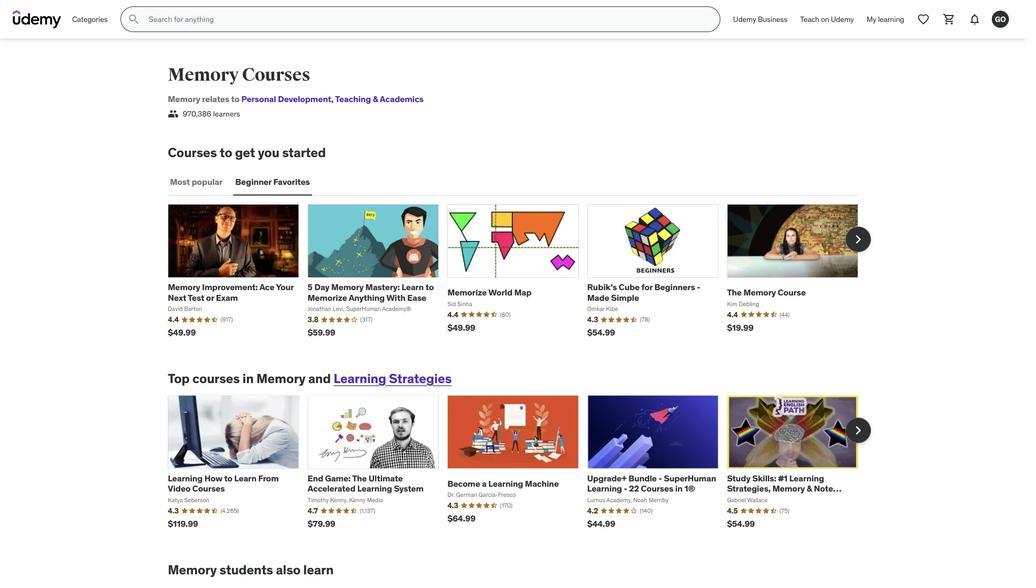 Task type: vqa. For each thing, say whether or not it's contained in the screenshot.
Skip on the left bottom of the page
no



Task type: describe. For each thing, give the bounding box(es) containing it.
to up learners
[[231, 94, 240, 105]]

wishlist image
[[917, 13, 930, 26]]

learn inside learning how to learn from video courses
[[234, 473, 257, 484]]

memorize inside 5 day memory mastery: learn to memorize anything with ease
[[308, 292, 347, 303]]

learners
[[213, 109, 240, 119]]

5
[[308, 282, 313, 293]]

categories button
[[66, 6, 114, 32]]

popular
[[192, 176, 223, 187]]

started
[[282, 144, 326, 161]]

my learning link
[[861, 6, 911, 32]]

beginner favorites
[[235, 176, 310, 187]]

0 vertical spatial in
[[243, 371, 254, 387]]

academics
[[380, 94, 424, 105]]

business
[[758, 14, 788, 24]]

learning inside end game: the ultimate accelerated learning system
[[357, 483, 392, 494]]

beginner
[[235, 176, 272, 187]]

how
[[205, 473, 222, 484]]

next image for study skills: #1 learning strategies, memory & note taking
[[850, 422, 867, 439]]

and
[[308, 371, 331, 387]]

memory relates to personal development teaching & academics
[[168, 94, 424, 105]]

bundle
[[629, 473, 657, 484]]

get
[[235, 144, 255, 161]]

top courses in memory and learning strategies
[[168, 371, 452, 387]]

my
[[867, 14, 877, 24]]

become a learning machine
[[448, 478, 559, 489]]

learning strategies link
[[334, 371, 452, 387]]

for
[[642, 282, 653, 293]]

day
[[314, 282, 330, 293]]

udemy business
[[733, 14, 788, 24]]

& for note
[[807, 483, 813, 494]]

anything
[[349, 292, 385, 303]]

memory courses
[[168, 64, 310, 86]]

world
[[489, 287, 513, 298]]

improvement:
[[202, 282, 258, 293]]

categories
[[72, 14, 108, 24]]

learning
[[878, 14, 905, 24]]

22
[[629, 483, 639, 494]]

memory improvement: ace your next test or exam link
[[168, 282, 294, 303]]

memory improvement: ace your next test or exam
[[168, 282, 294, 303]]

study
[[727, 473, 751, 484]]

rubik's
[[587, 282, 617, 293]]

course
[[778, 287, 806, 298]]

study skills: #1 learning strategies, memory & note taking
[[727, 473, 833, 504]]

end game: the ultimate accelerated learning system link
[[308, 473, 424, 494]]

strategies
[[389, 371, 452, 387]]

personal
[[241, 94, 276, 105]]

top
[[168, 371, 190, 387]]

to inside 5 day memory mastery: learn to memorize anything with ease
[[426, 282, 434, 293]]

to inside learning how to learn from video courses
[[224, 473, 233, 484]]

or
[[206, 292, 214, 303]]

teaching & academics link
[[331, 94, 424, 105]]

beginner favorites button
[[233, 169, 312, 195]]

the memory course link
[[727, 287, 806, 298]]

rubik's cube for beginners - made simple link
[[587, 282, 701, 303]]

on
[[821, 14, 830, 24]]

1 horizontal spatial -
[[659, 473, 662, 484]]

study skills: #1 learning strategies, memory & note taking link
[[727, 473, 842, 504]]

memorize world map
[[448, 287, 532, 298]]

most
[[170, 176, 190, 187]]

game:
[[325, 473, 351, 484]]

taking
[[727, 494, 754, 504]]

most popular button
[[168, 169, 225, 195]]

most popular
[[170, 176, 223, 187]]

shopping cart with 0 items image
[[943, 13, 956, 26]]

udemy image
[[13, 10, 61, 28]]

970,386
[[183, 109, 211, 119]]

upgrade+
[[587, 473, 627, 484]]

submit search image
[[127, 13, 140, 26]]

a
[[482, 478, 487, 489]]

beginners
[[655, 282, 695, 293]]

ease
[[407, 292, 427, 303]]

become
[[448, 478, 480, 489]]

1 udemy from the left
[[733, 14, 757, 24]]

memory inside study skills: #1 learning strategies, memory & note taking
[[773, 483, 805, 494]]

memory up relates
[[168, 64, 239, 86]]

note
[[814, 483, 833, 494]]

5 day memory mastery: learn to memorize anything with ease
[[308, 282, 434, 303]]



Task type: locate. For each thing, give the bounding box(es) containing it.
- left 22
[[624, 483, 628, 494]]

0 horizontal spatial in
[[243, 371, 254, 387]]

learn right mastery:
[[402, 282, 424, 293]]

memorize world map link
[[448, 287, 532, 298]]

memory right day
[[331, 282, 364, 293]]

learn inside 5 day memory mastery: learn to memorize anything with ease
[[402, 282, 424, 293]]

- inside rubik's cube for beginners - made simple
[[697, 282, 701, 293]]

teaching
[[335, 94, 371, 105]]

cube
[[619, 282, 640, 293]]

courses up most popular
[[168, 144, 217, 161]]

1 horizontal spatial memorize
[[448, 287, 487, 298]]

in inside upgrade+ bundle - superhuman learning - 22 courses in 1®
[[676, 483, 683, 494]]

0 vertical spatial learn
[[402, 282, 424, 293]]

courses up personal development 'link'
[[242, 64, 310, 86]]

1 horizontal spatial learn
[[402, 282, 424, 293]]

- right bundle
[[659, 473, 662, 484]]

courses inside learning how to learn from video courses
[[192, 483, 225, 494]]

courses right video
[[192, 483, 225, 494]]

memory left the and
[[257, 371, 306, 387]]

0 vertical spatial next image
[[850, 231, 867, 248]]

system
[[394, 483, 424, 494]]

to right with
[[426, 282, 434, 293]]

go
[[995, 14, 1006, 24]]

carousel element containing learning how to learn from video courses
[[168, 395, 872, 537]]

2 horizontal spatial -
[[697, 282, 701, 293]]

& for academics
[[373, 94, 378, 105]]

1 vertical spatial &
[[807, 483, 813, 494]]

0 horizontal spatial &
[[373, 94, 378, 105]]

to left get
[[220, 144, 232, 161]]

courses right 22
[[641, 483, 674, 494]]

0 horizontal spatial learn
[[234, 473, 257, 484]]

5 day memory mastery: learn to memorize anything with ease link
[[308, 282, 434, 303]]

1 vertical spatial next image
[[850, 422, 867, 439]]

next image for the memory course
[[850, 231, 867, 248]]

&
[[373, 94, 378, 105], [807, 483, 813, 494]]

learning left 22
[[587, 483, 622, 494]]

to right "how"
[[224, 473, 233, 484]]

1 vertical spatial carousel element
[[168, 395, 872, 537]]

learning how to learn from video courses link
[[168, 473, 279, 494]]

next image
[[850, 231, 867, 248], [850, 422, 867, 439]]

upgrade+ bundle - superhuman learning - 22 courses in 1®
[[587, 473, 717, 494]]

simple
[[611, 292, 639, 303]]

0 vertical spatial carousel element
[[168, 204, 872, 346]]

udemy
[[733, 14, 757, 24], [831, 14, 854, 24]]

learn left from
[[234, 473, 257, 484]]

the memory course
[[727, 287, 806, 298]]

0 vertical spatial the
[[727, 287, 742, 298]]

favorites
[[273, 176, 310, 187]]

notifications image
[[969, 13, 982, 26]]

strategies,
[[727, 483, 771, 494]]

become a learning machine link
[[448, 478, 559, 489]]

1 vertical spatial learn
[[234, 473, 257, 484]]

Search for anything text field
[[147, 10, 707, 28]]

learning inside study skills: #1 learning strategies, memory & note taking
[[790, 473, 824, 484]]

1 horizontal spatial the
[[727, 287, 742, 298]]

from
[[258, 473, 279, 484]]

carousel element
[[168, 204, 872, 346], [168, 395, 872, 537]]

ace
[[260, 282, 275, 293]]

learning inside upgrade+ bundle - superhuman learning - 22 courses in 1®
[[587, 483, 622, 494]]

0 horizontal spatial memorize
[[308, 292, 347, 303]]

memorize
[[448, 287, 487, 298], [308, 292, 347, 303]]

learning left system
[[357, 483, 392, 494]]

-
[[697, 282, 701, 293], [659, 473, 662, 484], [624, 483, 628, 494]]

memorize left anything
[[308, 292, 347, 303]]

970,386 learners
[[183, 109, 240, 119]]

learning right a
[[489, 478, 523, 489]]

carousel element containing memory improvement: ace your next test or exam
[[168, 204, 872, 346]]

relates
[[202, 94, 229, 105]]

learn
[[402, 282, 424, 293], [234, 473, 257, 484]]

udemy right on
[[831, 14, 854, 24]]

0 horizontal spatial udemy
[[733, 14, 757, 24]]

0 vertical spatial &
[[373, 94, 378, 105]]

small image
[[168, 109, 179, 119]]

development
[[278, 94, 331, 105]]

you
[[258, 144, 280, 161]]

teach on udemy
[[801, 14, 854, 24]]

memory left or at left bottom
[[168, 282, 200, 293]]

memory inside memory improvement: ace your next test or exam
[[168, 282, 200, 293]]

machine
[[525, 478, 559, 489]]

- right beginners on the right of page
[[697, 282, 701, 293]]

learning right the #1
[[790, 473, 824, 484]]

teach
[[801, 14, 820, 24]]

end
[[308, 473, 323, 484]]

udemy business link
[[727, 6, 794, 32]]

memory
[[168, 64, 239, 86], [168, 94, 200, 105], [168, 282, 200, 293], [331, 282, 364, 293], [744, 287, 776, 298], [257, 371, 306, 387], [773, 483, 805, 494]]

with
[[387, 292, 406, 303]]

1 next image from the top
[[850, 231, 867, 248]]

learning left "how"
[[168, 473, 203, 484]]

1 vertical spatial the
[[352, 473, 367, 484]]

1 vertical spatial in
[[676, 483, 683, 494]]

& left note
[[807, 483, 813, 494]]

in right courses
[[243, 371, 254, 387]]

next
[[168, 292, 186, 303]]

memory inside 5 day memory mastery: learn to memorize anything with ease
[[331, 282, 364, 293]]

exam
[[216, 292, 238, 303]]

rubik's cube for beginners - made simple
[[587, 282, 701, 303]]

udemy left business
[[733, 14, 757, 24]]

courses
[[242, 64, 310, 86], [168, 144, 217, 161], [192, 483, 225, 494], [641, 483, 674, 494]]

mastery:
[[366, 282, 400, 293]]

2 next image from the top
[[850, 422, 867, 439]]

#1
[[779, 473, 788, 484]]

video
[[168, 483, 191, 494]]

1 carousel element from the top
[[168, 204, 872, 346]]

map
[[514, 287, 532, 298]]

courses to get you started
[[168, 144, 326, 161]]

2 udemy from the left
[[831, 14, 854, 24]]

in left "1®"
[[676, 483, 683, 494]]

2 carousel element from the top
[[168, 395, 872, 537]]

memory left course
[[744, 287, 776, 298]]

teach on udemy link
[[794, 6, 861, 32]]

learning how to learn from video courses
[[168, 473, 279, 494]]

upgrade+ bundle - superhuman learning - 22 courses in 1® link
[[587, 473, 717, 494]]

skills:
[[753, 473, 777, 484]]

courses inside upgrade+ bundle - superhuman learning - 22 courses in 1®
[[641, 483, 674, 494]]

superhuman
[[664, 473, 717, 484]]

my learning
[[867, 14, 905, 24]]

ultimate
[[369, 473, 403, 484]]

go link
[[988, 6, 1014, 32]]

courses
[[192, 371, 240, 387]]

memory left note
[[773, 483, 805, 494]]

memorize left world
[[448, 287, 487, 298]]

0 horizontal spatial -
[[624, 483, 628, 494]]

end game: the ultimate accelerated learning system
[[308, 473, 424, 494]]

the inside end game: the ultimate accelerated learning system
[[352, 473, 367, 484]]

test
[[188, 292, 204, 303]]

1 horizontal spatial in
[[676, 483, 683, 494]]

1 horizontal spatial &
[[807, 483, 813, 494]]

learning inside learning how to learn from video courses
[[168, 473, 203, 484]]

1 horizontal spatial udemy
[[831, 14, 854, 24]]

1®
[[685, 483, 695, 494]]

& right teaching
[[373, 94, 378, 105]]

personal development link
[[241, 94, 331, 105]]

accelerated
[[308, 483, 356, 494]]

learning
[[334, 371, 386, 387], [168, 473, 203, 484], [790, 473, 824, 484], [489, 478, 523, 489], [357, 483, 392, 494], [587, 483, 622, 494]]

0 horizontal spatial the
[[352, 473, 367, 484]]

made
[[587, 292, 610, 303]]

& inside study skills: #1 learning strategies, memory & note taking
[[807, 483, 813, 494]]

learning right the and
[[334, 371, 386, 387]]

your
[[276, 282, 294, 293]]

memory up small icon
[[168, 94, 200, 105]]



